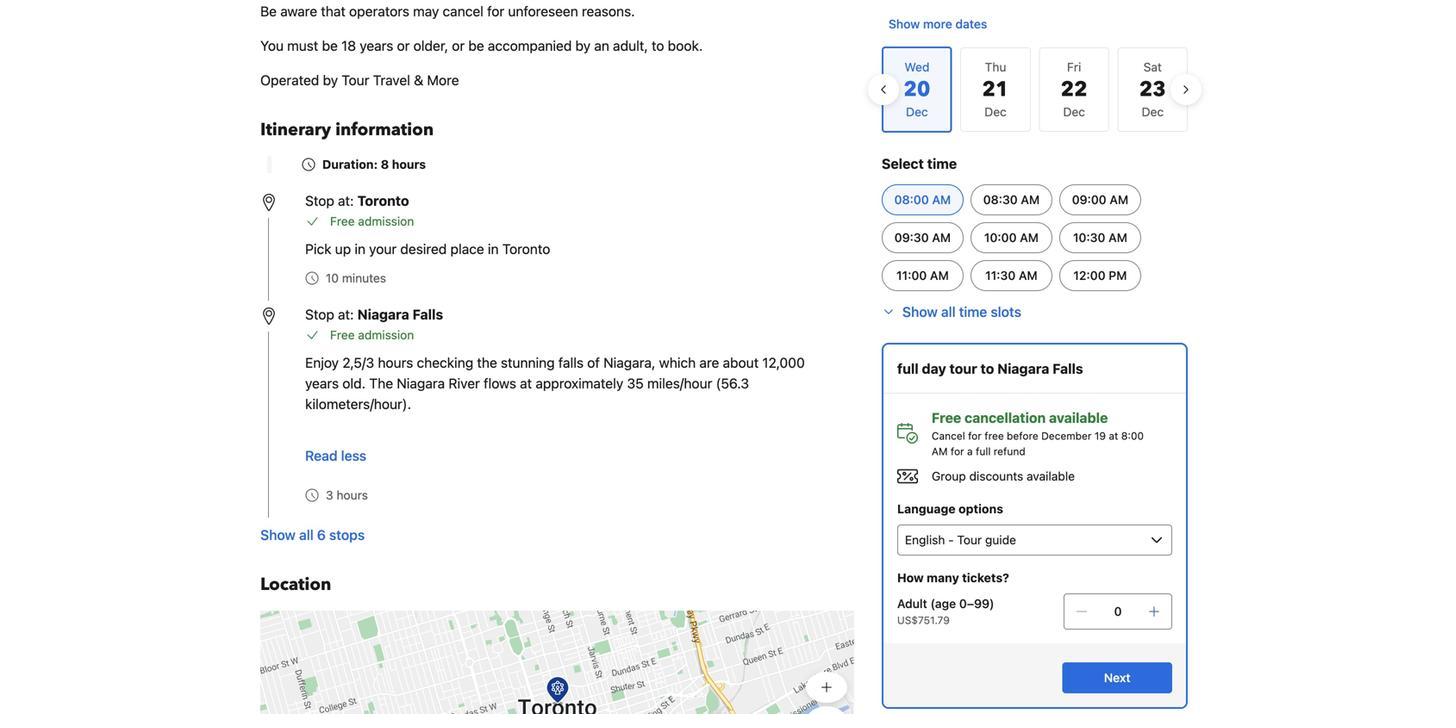 Task type: locate. For each thing, give the bounding box(es) containing it.
admission up your
[[358, 214, 414, 229]]

dec down 21
[[985, 105, 1007, 119]]

1 vertical spatial at:
[[338, 307, 354, 323]]

toronto right place
[[503, 241, 551, 257]]

show
[[889, 17, 920, 31], [903, 304, 938, 320], [260, 527, 296, 544]]

0 vertical spatial show
[[889, 17, 920, 31]]

place
[[451, 241, 484, 257]]

enjoy
[[305, 355, 339, 371]]

am for 10:00 am
[[1020, 231, 1039, 245]]

niagara,
[[604, 355, 656, 371]]

before
[[1007, 430, 1039, 442]]

am right 08:30
[[1021, 193, 1040, 207]]

2,5/3
[[343, 355, 374, 371]]

to right tour
[[981, 361, 995, 377]]

dec inside the fri 22 dec
[[1064, 105, 1086, 119]]

hours inside enjoy 2,5/3 hours checking the stunning falls of niagara, which are about 12,000 years old. the niagara river flows at approximately 35 miles/hour (56.3 kilometers/hour).
[[378, 355, 413, 371]]

sat 23 dec
[[1140, 60, 1167, 119]]

for right cancel
[[487, 3, 505, 19]]

or
[[397, 38, 410, 54], [452, 38, 465, 54]]

a
[[968, 446, 973, 458]]

1 vertical spatial available
[[1027, 470, 1076, 484]]

group discounts available
[[932, 470, 1076, 484]]

am right 10:00
[[1020, 231, 1039, 245]]

time left slots
[[960, 304, 988, 320]]

am right the 11:00
[[931, 269, 949, 283]]

0 vertical spatial available
[[1050, 410, 1109, 426]]

all inside show all time slots button
[[942, 304, 956, 320]]

2 horizontal spatial dec
[[1142, 105, 1164, 119]]

toronto
[[358, 193, 409, 209], [503, 241, 551, 257]]

us$751.79
[[898, 615, 950, 627]]

you
[[260, 38, 284, 54]]

dec down 23
[[1142, 105, 1164, 119]]

2 dec from the left
[[1064, 105, 1086, 119]]

0 horizontal spatial all
[[299, 527, 314, 544]]

for up a
[[969, 430, 982, 442]]

falls up december
[[1053, 361, 1084, 377]]

2 stop from the top
[[305, 307, 335, 323]]

river
[[449, 376, 480, 392]]

all left 6
[[299, 527, 314, 544]]

years
[[360, 38, 394, 54], [305, 376, 339, 392]]

kilometers/hour).
[[305, 396, 411, 413]]

at down 'stunning'
[[520, 376, 532, 392]]

1 vertical spatial at
[[1109, 430, 1119, 442]]

22
[[1061, 75, 1088, 104]]

1 horizontal spatial falls
[[1053, 361, 1084, 377]]

am down cancel
[[932, 446, 948, 458]]

show for show more dates
[[889, 17, 920, 31]]

0 horizontal spatial dec
[[985, 105, 1007, 119]]

1 horizontal spatial for
[[951, 446, 965, 458]]

0 horizontal spatial for
[[487, 3, 505, 19]]

years inside enjoy 2,5/3 hours checking the stunning falls of niagara, which are about 12,000 years old. the niagara river flows at approximately 35 miles/hour (56.3 kilometers/hour).
[[305, 376, 339, 392]]

miles/hour
[[648, 376, 713, 392]]

be left 18
[[322, 38, 338, 54]]

0 vertical spatial by
[[576, 38, 591, 54]]

1 vertical spatial years
[[305, 376, 339, 392]]

free admission for niagara falls
[[330, 328, 414, 342]]

10:30 am
[[1074, 231, 1128, 245]]

free admission down the stop at: niagara falls
[[330, 328, 414, 342]]

1 horizontal spatial at
[[1109, 430, 1119, 442]]

2 at: from the top
[[338, 307, 354, 323]]

are
[[700, 355, 720, 371]]

or right 'older,'
[[452, 38, 465, 54]]

falls
[[559, 355, 584, 371]]

am right 08:00
[[933, 193, 951, 207]]

free inside free cancellation available cancel for free before december 19 at 8:00 am for a full refund
[[932, 410, 962, 426]]

hours right 8
[[392, 157, 426, 172]]

reasons.
[[582, 3, 635, 19]]

pm
[[1109, 269, 1128, 283]]

1 vertical spatial admission
[[358, 328, 414, 342]]

1 dec from the left
[[985, 105, 1007, 119]]

at: down "10 minutes"
[[338, 307, 354, 323]]

full
[[898, 361, 919, 377], [976, 446, 991, 458]]

in
[[355, 241, 366, 257], [488, 241, 499, 257]]

1 vertical spatial stop
[[305, 307, 335, 323]]

2 admission from the top
[[358, 328, 414, 342]]

1 horizontal spatial or
[[452, 38, 465, 54]]

language options
[[898, 502, 1004, 517]]

pick
[[305, 241, 332, 257]]

at
[[520, 376, 532, 392], [1109, 430, 1119, 442]]

toronto down 8
[[358, 193, 409, 209]]

dec down 22
[[1064, 105, 1086, 119]]

show left more at the top right
[[889, 17, 920, 31]]

select time
[[882, 156, 957, 172]]

full left day in the bottom right of the page
[[898, 361, 919, 377]]

at: down duration: in the top of the page
[[338, 193, 354, 209]]

19
[[1095, 430, 1107, 442]]

am for 09:30 am
[[933, 231, 951, 245]]

1 horizontal spatial all
[[942, 304, 956, 320]]

am right the 10:30
[[1109, 231, 1128, 245]]

1 in from the left
[[355, 241, 366, 257]]

dec
[[985, 105, 1007, 119], [1064, 105, 1086, 119], [1142, 105, 1164, 119]]

hours up the
[[378, 355, 413, 371]]

0 horizontal spatial by
[[323, 72, 338, 88]]

0 vertical spatial years
[[360, 38, 394, 54]]

falls up checking
[[413, 307, 443, 323]]

fri
[[1068, 60, 1082, 74]]

1 horizontal spatial toronto
[[503, 241, 551, 257]]

read less
[[305, 448, 367, 464]]

0 vertical spatial admission
[[358, 214, 414, 229]]

by left an
[[576, 38, 591, 54]]

operated by tour travel & more
[[260, 72, 459, 88]]

1 horizontal spatial by
[[576, 38, 591, 54]]

0 vertical spatial time
[[928, 156, 957, 172]]

10:30
[[1074, 231, 1106, 245]]

2 free admission from the top
[[330, 328, 414, 342]]

show for show all time slots
[[903, 304, 938, 320]]

duration: 8 hours
[[323, 157, 426, 172]]

1 vertical spatial for
[[969, 430, 982, 442]]

travel
[[373, 72, 410, 88]]

0 vertical spatial toronto
[[358, 193, 409, 209]]

be
[[260, 3, 277, 19]]

time right select
[[928, 156, 957, 172]]

region containing 21
[[868, 40, 1202, 140]]

1 vertical spatial show
[[903, 304, 938, 320]]

available down december
[[1027, 470, 1076, 484]]

0 horizontal spatial in
[[355, 241, 366, 257]]

1 horizontal spatial full
[[976, 446, 991, 458]]

10 minutes
[[326, 271, 386, 285]]

1 at: from the top
[[338, 193, 354, 209]]

am for 11:30 am
[[1019, 269, 1038, 283]]

0 horizontal spatial at
[[520, 376, 532, 392]]

all for 6
[[299, 527, 314, 544]]

in right place
[[488, 241, 499, 257]]

3 dec from the left
[[1142, 105, 1164, 119]]

11:00 am
[[897, 269, 949, 283]]

full right a
[[976, 446, 991, 458]]

1 vertical spatial free
[[330, 328, 355, 342]]

0 vertical spatial free admission
[[330, 214, 414, 229]]

to left book.
[[652, 38, 665, 54]]

am right 09:00 at the right top of page
[[1110, 193, 1129, 207]]

1 vertical spatial to
[[981, 361, 995, 377]]

free up cancel
[[932, 410, 962, 426]]

stops
[[329, 527, 365, 544]]

2 in from the left
[[488, 241, 499, 257]]

show down '11:00 am'
[[903, 304, 938, 320]]

for left a
[[951, 446, 965, 458]]

1 horizontal spatial in
[[488, 241, 499, 257]]

to
[[652, 38, 665, 54], [981, 361, 995, 377]]

niagara down checking
[[397, 376, 445, 392]]

at right 19
[[1109, 430, 1119, 442]]

0 horizontal spatial or
[[397, 38, 410, 54]]

all inside "show all 6 stops" button
[[299, 527, 314, 544]]

more
[[427, 72, 459, 88]]

or left 'older,'
[[397, 38, 410, 54]]

available for discounts
[[1027, 470, 1076, 484]]

dec inside thu 21 dec
[[985, 105, 1007, 119]]

free
[[985, 430, 1004, 442]]

time inside button
[[960, 304, 988, 320]]

(56.3
[[716, 376, 749, 392]]

fri 22 dec
[[1061, 60, 1088, 119]]

0 vertical spatial at:
[[338, 193, 354, 209]]

all down '11:00 am'
[[942, 304, 956, 320]]

free up 2,5/3
[[330, 328, 355, 342]]

1 stop from the top
[[305, 193, 335, 209]]

1 admission from the top
[[358, 214, 414, 229]]

08:30
[[984, 193, 1018, 207]]

cancel
[[932, 430, 966, 442]]

am for 11:00 am
[[931, 269, 949, 283]]

all
[[942, 304, 956, 320], [299, 527, 314, 544]]

1 horizontal spatial years
[[360, 38, 394, 54]]

1 horizontal spatial be
[[469, 38, 484, 54]]

hours right 3
[[337, 489, 368, 503]]

older,
[[414, 38, 449, 54]]

0–99)
[[960, 597, 995, 611]]

1 vertical spatial full
[[976, 446, 991, 458]]

you must be 18 years or older, or be accompanied by an adult, to book.
[[260, 38, 703, 54]]

full day tour to niagara falls
[[898, 361, 1084, 377]]

1 free admission from the top
[[330, 214, 414, 229]]

0 vertical spatial falls
[[413, 307, 443, 323]]

in right up
[[355, 241, 366, 257]]

free admission down stop at: toronto
[[330, 214, 414, 229]]

2 horizontal spatial for
[[969, 430, 982, 442]]

0 vertical spatial stop
[[305, 193, 335, 209]]

am right 11:30
[[1019, 269, 1038, 283]]

admission down the stop at: niagara falls
[[358, 328, 414, 342]]

by left "tour"
[[323, 72, 338, 88]]

dec inside sat 23 dec
[[1142, 105, 1164, 119]]

stop
[[305, 193, 335, 209], [305, 307, 335, 323]]

itinerary information
[[260, 118, 434, 142]]

1 vertical spatial free admission
[[330, 328, 414, 342]]

show left 6
[[260, 527, 296, 544]]

1 vertical spatial time
[[960, 304, 988, 320]]

0 vertical spatial free
[[330, 214, 355, 229]]

admission
[[358, 214, 414, 229], [358, 328, 414, 342]]

available up december
[[1050, 410, 1109, 426]]

0 vertical spatial all
[[942, 304, 956, 320]]

cancellation
[[965, 410, 1046, 426]]

be
[[322, 38, 338, 54], [469, 38, 484, 54]]

0 vertical spatial at
[[520, 376, 532, 392]]

stop down duration: in the top of the page
[[305, 193, 335, 209]]

09:00
[[1073, 193, 1107, 207]]

available inside free cancellation available cancel for free before december 19 at 8:00 am for a full refund
[[1050, 410, 1109, 426]]

at:
[[338, 193, 354, 209], [338, 307, 354, 323]]

stop down 10
[[305, 307, 335, 323]]

december
[[1042, 430, 1092, 442]]

free admission
[[330, 214, 414, 229], [330, 328, 414, 342]]

dec for 22
[[1064, 105, 1086, 119]]

years down the enjoy
[[305, 376, 339, 392]]

niagara
[[358, 307, 410, 323], [998, 361, 1050, 377], [397, 376, 445, 392]]

slots
[[991, 304, 1022, 320]]

0 horizontal spatial be
[[322, 38, 338, 54]]

1 vertical spatial hours
[[378, 355, 413, 371]]

many
[[927, 571, 960, 586]]

discounts
[[970, 470, 1024, 484]]

at inside free cancellation available cancel for free before december 19 at 8:00 am for a full refund
[[1109, 430, 1119, 442]]

dec for 23
[[1142, 105, 1164, 119]]

free down stop at: toronto
[[330, 214, 355, 229]]

be down cancel
[[469, 38, 484, 54]]

1 horizontal spatial dec
[[1064, 105, 1086, 119]]

1 horizontal spatial to
[[981, 361, 995, 377]]

region
[[868, 40, 1202, 140]]

0 vertical spatial for
[[487, 3, 505, 19]]

am for 10:30 am
[[1109, 231, 1128, 245]]

0 vertical spatial full
[[898, 361, 919, 377]]

hours for 8
[[392, 157, 426, 172]]

am right 09:30
[[933, 231, 951, 245]]

2 vertical spatial free
[[932, 410, 962, 426]]

years right 18
[[360, 38, 394, 54]]

0 horizontal spatial years
[[305, 376, 339, 392]]

stunning
[[501, 355, 555, 371]]

adult
[[898, 597, 928, 611]]

0 horizontal spatial to
[[652, 38, 665, 54]]

for
[[487, 3, 505, 19], [969, 430, 982, 442], [951, 446, 965, 458]]

1 horizontal spatial time
[[960, 304, 988, 320]]

0 horizontal spatial time
[[928, 156, 957, 172]]

0 vertical spatial hours
[[392, 157, 426, 172]]

1 vertical spatial all
[[299, 527, 314, 544]]

2 vertical spatial show
[[260, 527, 296, 544]]



Task type: describe. For each thing, give the bounding box(es) containing it.
itinerary
[[260, 118, 331, 142]]

09:30
[[895, 231, 929, 245]]

2 be from the left
[[469, 38, 484, 54]]

0 vertical spatial to
[[652, 38, 665, 54]]

more
[[924, 17, 953, 31]]

0
[[1115, 605, 1122, 619]]

how many tickets?
[[898, 571, 1010, 586]]

10
[[326, 271, 339, 285]]

full inside free cancellation available cancel for free before december 19 at 8:00 am for a full refund
[[976, 446, 991, 458]]

free for toronto
[[330, 214, 355, 229]]

(age
[[931, 597, 957, 611]]

8:00
[[1122, 430, 1145, 442]]

08:30 am
[[984, 193, 1040, 207]]

23
[[1140, 75, 1167, 104]]

show more dates button
[[882, 9, 995, 40]]

less
[[341, 448, 367, 464]]

am for 09:00 am
[[1110, 193, 1129, 207]]

be aware that operators may cancel for unforeseen reasons.
[[260, 3, 635, 19]]

6
[[317, 527, 326, 544]]

show for show all 6 stops
[[260, 527, 296, 544]]

enjoy 2,5/3 hours checking the stunning falls of niagara, which are about 12,000 years old. the niagara river flows at approximately 35 miles/hour (56.3 kilometers/hour).
[[305, 355, 805, 413]]

12:00
[[1074, 269, 1106, 283]]

at inside enjoy 2,5/3 hours checking the stunning falls of niagara, which are about 12,000 years old. the niagara river flows at approximately 35 miles/hour (56.3 kilometers/hour).
[[520, 376, 532, 392]]

2 or from the left
[[452, 38, 465, 54]]

thu 21 dec
[[983, 60, 1010, 119]]

must
[[287, 38, 319, 54]]

book.
[[668, 38, 703, 54]]

am inside free cancellation available cancel for free before december 19 at 8:00 am for a full refund
[[932, 446, 948, 458]]

all for time
[[942, 304, 956, 320]]

admission for toronto
[[358, 214, 414, 229]]

show all time slots
[[903, 304, 1022, 320]]

adult,
[[613, 38, 648, 54]]

8
[[381, 157, 389, 172]]

minutes
[[342, 271, 386, 285]]

approximately
[[536, 376, 624, 392]]

next button
[[1063, 663, 1173, 694]]

read less button
[[295, 436, 377, 477]]

free cancellation available cancel for free before december 19 at 8:00 am for a full refund
[[932, 410, 1145, 458]]

3 hours
[[326, 489, 368, 503]]

map region
[[260, 611, 855, 715]]

am for 08:00 am
[[933, 193, 951, 207]]

niagara up cancellation
[[998, 361, 1050, 377]]

duration:
[[323, 157, 378, 172]]

accompanied
[[488, 38, 572, 54]]

language
[[898, 502, 956, 517]]

11:30 am
[[986, 269, 1038, 283]]

checking
[[417, 355, 474, 371]]

day
[[922, 361, 947, 377]]

stop at: niagara falls
[[305, 307, 443, 323]]

1 be from the left
[[322, 38, 338, 54]]

12,000
[[763, 355, 805, 371]]

the
[[477, 355, 497, 371]]

show more dates
[[889, 17, 988, 31]]

group
[[932, 470, 967, 484]]

show all 6 stops button
[[260, 525, 365, 546]]

free admission for toronto
[[330, 214, 414, 229]]

12:00 pm
[[1074, 269, 1128, 283]]

stop for stop at: niagara falls
[[305, 307, 335, 323]]

1 vertical spatial toronto
[[503, 241, 551, 257]]

0 horizontal spatial falls
[[413, 307, 443, 323]]

up
[[335, 241, 351, 257]]

available for cancellation
[[1050, 410, 1109, 426]]

next
[[1105, 671, 1131, 686]]

09:30 am
[[895, 231, 951, 245]]

location
[[260, 574, 331, 597]]

refund
[[994, 446, 1026, 458]]

read
[[305, 448, 338, 464]]

desired
[[401, 241, 447, 257]]

that
[[321, 3, 346, 19]]

dec for 21
[[985, 105, 1007, 119]]

cancel
[[443, 3, 484, 19]]

10:00
[[985, 231, 1017, 245]]

10:00 am
[[985, 231, 1039, 245]]

niagara inside enjoy 2,5/3 hours checking the stunning falls of niagara, which are about 12,000 years old. the niagara river flows at approximately 35 miles/hour (56.3 kilometers/hour).
[[397, 376, 445, 392]]

at: for niagara falls
[[338, 307, 354, 323]]

2 vertical spatial for
[[951, 446, 965, 458]]

information
[[336, 118, 434, 142]]

am for 08:30 am
[[1021, 193, 1040, 207]]

operators
[[349, 3, 410, 19]]

0 horizontal spatial toronto
[[358, 193, 409, 209]]

how
[[898, 571, 924, 586]]

may
[[413, 3, 439, 19]]

1 or from the left
[[397, 38, 410, 54]]

2 vertical spatial hours
[[337, 489, 368, 503]]

18
[[342, 38, 356, 54]]

&
[[414, 72, 424, 88]]

at: for toronto
[[338, 193, 354, 209]]

hours for 2,5/3
[[378, 355, 413, 371]]

admission for niagara
[[358, 328, 414, 342]]

09:00 am
[[1073, 193, 1129, 207]]

08:00
[[895, 193, 930, 207]]

35
[[627, 376, 644, 392]]

flows
[[484, 376, 517, 392]]

pick up in your desired place in toronto
[[305, 241, 551, 257]]

adult (age 0–99) us$751.79
[[898, 597, 995, 627]]

sat
[[1144, 60, 1163, 74]]

niagara down minutes
[[358, 307, 410, 323]]

show all time slots button
[[882, 302, 1022, 323]]

the
[[369, 376, 393, 392]]

unforeseen
[[508, 3, 579, 19]]

0 horizontal spatial full
[[898, 361, 919, 377]]

thu
[[985, 60, 1007, 74]]

11:30
[[986, 269, 1016, 283]]

show all 6 stops
[[260, 527, 365, 544]]

1 vertical spatial falls
[[1053, 361, 1084, 377]]

dates
[[956, 17, 988, 31]]

select
[[882, 156, 924, 172]]

1 vertical spatial by
[[323, 72, 338, 88]]

tour
[[342, 72, 370, 88]]

stop for stop at: toronto
[[305, 193, 335, 209]]

tour
[[950, 361, 978, 377]]

free for niagara falls
[[330, 328, 355, 342]]



Task type: vqa. For each thing, say whether or not it's contained in the screenshot.
Dec within the FRI 22 DEC
yes



